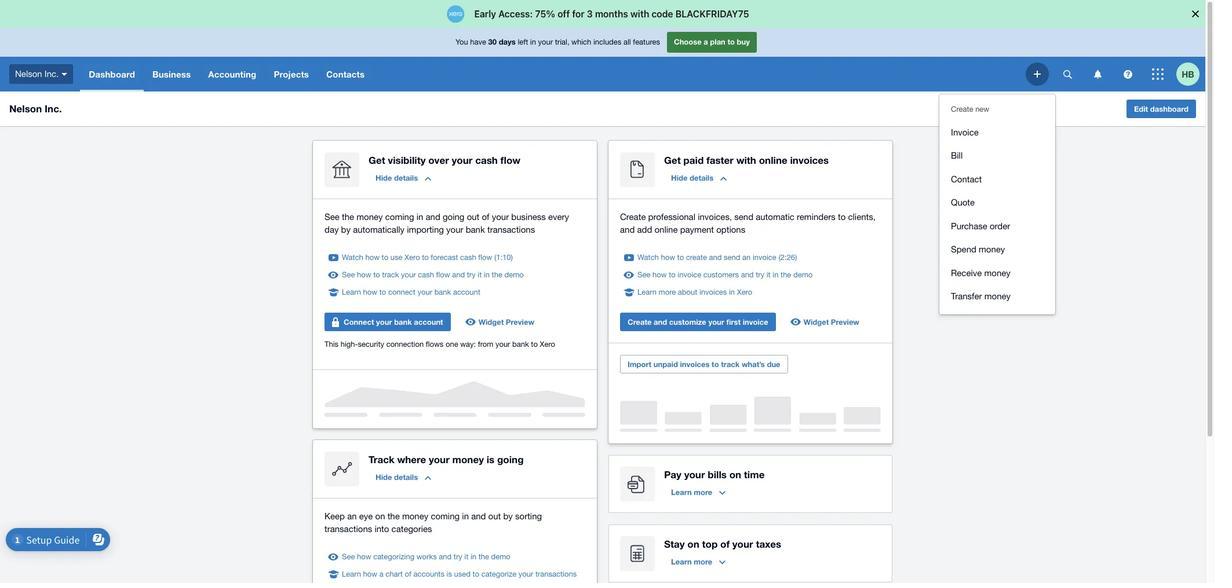 Task type: describe. For each thing, give the bounding box(es) containing it.
banking preview line graph image
[[325, 382, 585, 417]]

svg image
[[1034, 71, 1041, 78]]

to inside button
[[712, 360, 719, 369]]

learn how a chart of accounts is used to categorize your transactions
[[342, 570, 577, 579]]

0 vertical spatial is
[[487, 454, 495, 466]]

see for see how categorizing works and try it in the demo
[[342, 553, 355, 562]]

watch how to create and send an invoice (2:26) link
[[638, 252, 797, 264]]

0 horizontal spatial xero
[[405, 253, 420, 262]]

customers
[[704, 271, 739, 279]]

2 vertical spatial xero
[[540, 340, 555, 349]]

purchase order link
[[940, 215, 1056, 238]]

coming inside see the money coming in and going out of your business every day by automatically importing your bank transactions
[[385, 212, 414, 222]]

money inside transfer money link
[[985, 292, 1011, 301]]

import unpaid invoices to track what's due
[[628, 360, 781, 369]]

2 horizontal spatial it
[[767, 271, 771, 279]]

1 vertical spatial inc.
[[45, 103, 62, 115]]

(1:10)
[[494, 253, 513, 262]]

hide for where
[[376, 473, 392, 482]]

invoice link
[[940, 121, 1056, 144]]

bills icon image
[[620, 467, 655, 502]]

your right pay
[[684, 469, 705, 481]]

to inside 'link'
[[677, 253, 684, 262]]

learn for xero
[[638, 288, 657, 297]]

top
[[702, 538, 718, 551]]

features
[[633, 38, 660, 47]]

used
[[454, 570, 471, 579]]

professional
[[648, 212, 696, 222]]

how for works
[[357, 553, 371, 562]]

invoices preview bar graph image
[[620, 397, 881, 432]]

and inside button
[[654, 318, 667, 327]]

learn more about invoices in xero
[[638, 288, 752, 297]]

receive money link
[[940, 262, 1056, 285]]

learn more button for on
[[664, 553, 733, 572]]

and right customers
[[741, 271, 754, 279]]

your right categorize
[[519, 570, 533, 579]]

preview for get visibility over your cash flow
[[506, 318, 534, 327]]

invoices inside button
[[680, 360, 710, 369]]

track money icon image
[[325, 452, 359, 487]]

0 vertical spatial flow
[[501, 154, 521, 166]]

edit dashboard
[[1134, 104, 1189, 114]]

get for get paid faster with online invoices
[[664, 154, 681, 166]]

dashboard
[[89, 69, 135, 79]]

create for create professional invoices, send automatic reminders to clients, and add online payment options
[[620, 212, 646, 222]]

1 vertical spatial of
[[720, 538, 730, 551]]

the down (2:26)
[[781, 271, 791, 279]]

bill
[[951, 151, 963, 161]]

stay on top of your taxes
[[664, 538, 781, 551]]

import
[[628, 360, 652, 369]]

unpaid
[[654, 360, 678, 369]]

0 horizontal spatial it
[[464, 553, 469, 562]]

learn how to connect your bank account
[[342, 288, 480, 297]]

hide details for where
[[376, 473, 418, 482]]

projects
[[274, 69, 309, 79]]

use
[[391, 253, 403, 262]]

to left the buy
[[728, 37, 735, 47]]

see for see how to invoice customers and try it in the demo
[[638, 271, 651, 279]]

due
[[767, 360, 781, 369]]

hide for visibility
[[376, 173, 392, 183]]

choose a plan to buy
[[674, 37, 750, 47]]

new
[[976, 105, 990, 114]]

how for track
[[357, 271, 371, 279]]

import unpaid invoices to track what's due button
[[620, 355, 788, 374]]

send inside 'link'
[[724, 253, 740, 262]]

bank inside button
[[394, 318, 412, 327]]

customize
[[669, 318, 706, 327]]

connect your bank account button
[[325, 313, 451, 332]]

to left connect
[[380, 288, 386, 297]]

connect
[[388, 288, 416, 297]]

and down forecast
[[452, 271, 465, 279]]

1 vertical spatial invoices
[[700, 288, 727, 297]]

invoices,
[[698, 212, 732, 222]]

categorizing
[[373, 553, 415, 562]]

quote link
[[940, 191, 1056, 215]]

this high-security connection flows one way: from your bank to xero
[[325, 340, 555, 349]]

hide for paid
[[671, 173, 688, 183]]

by inside keep an eye on the money coming in and out by sorting transactions into categories
[[503, 512, 513, 522]]

days
[[499, 37, 516, 47]]

connection
[[386, 340, 424, 349]]

your down see how to track your cash flow and try it in the demo link
[[418, 288, 432, 297]]

visibility
[[388, 154, 426, 166]]

choose
[[674, 37, 702, 47]]

watch how to use xero to forecast cash flow (1:10) link
[[342, 252, 513, 264]]

widget preview for invoices
[[804, 318, 860, 327]]

learn more for your
[[671, 488, 713, 497]]

to up see how to track your cash flow and try it in the demo
[[422, 253, 429, 262]]

0 vertical spatial track
[[382, 271, 399, 279]]

money inside keep an eye on the money coming in and out by sorting transactions into categories
[[402, 512, 428, 522]]

30
[[488, 37, 497, 47]]

the up categorize
[[479, 553, 489, 562]]

your left taxes
[[733, 538, 753, 551]]

your left "business"
[[492, 212, 509, 222]]

nelson inside nelson inc. popup button
[[15, 69, 42, 79]]

2 horizontal spatial xero
[[737, 288, 752, 297]]

categorize
[[482, 570, 517, 579]]

into
[[375, 525, 389, 534]]

sorting
[[515, 512, 542, 522]]

learn for bank
[[342, 288, 361, 297]]

hide details button for where
[[369, 468, 438, 487]]

trial,
[[555, 38, 570, 47]]

reminders
[[797, 212, 836, 222]]

connect
[[344, 318, 374, 327]]

your inside you have 30 days left in your trial, which includes all features
[[538, 38, 553, 47]]

transfer money link
[[940, 285, 1056, 309]]

about
[[678, 288, 697, 297]]

more inside learn more about invoices in xero link
[[659, 288, 676, 297]]

hb
[[1182, 69, 1195, 79]]

create and customize your first invoice button
[[620, 313, 776, 332]]

to inside create professional invoices, send automatic reminders to clients, and add online payment options
[[838, 212, 846, 222]]

track where your money is going
[[369, 454, 524, 466]]

see how to invoice customers and try it in the demo link
[[638, 270, 813, 281]]

1 horizontal spatial try
[[467, 271, 476, 279]]

0 horizontal spatial of
[[405, 570, 411, 579]]

which
[[572, 38, 591, 47]]

watch how to create and send an invoice (2:26)
[[638, 253, 797, 262]]

keep an eye on the money coming in and out by sorting transactions into categories
[[325, 512, 542, 534]]

(2:26)
[[779, 253, 797, 262]]

transactions inside see the money coming in and going out of your business every day by automatically importing your bank transactions
[[487, 225, 535, 235]]

to right used
[[473, 570, 479, 579]]

one
[[446, 340, 458, 349]]

you have 30 days left in your trial, which includes all features
[[456, 37, 660, 47]]

bills
[[708, 469, 727, 481]]

create and customize your first invoice
[[628, 318, 768, 327]]

hide details for paid
[[671, 173, 714, 183]]

demo up categorize
[[491, 553, 511, 562]]

1 vertical spatial invoice
[[678, 271, 702, 279]]

all
[[624, 38, 631, 47]]

contacts
[[326, 69, 365, 79]]

flows
[[426, 340, 444, 349]]

receive
[[951, 268, 982, 278]]

your up learn how to connect your bank account
[[401, 271, 416, 279]]

create for create new
[[951, 105, 974, 114]]

see how categorizing works and try it in the demo
[[342, 553, 511, 562]]

add
[[637, 225, 652, 235]]

more for on
[[694, 558, 713, 567]]

svg image inside nelson inc. popup button
[[62, 73, 67, 76]]

learn for accounts
[[342, 570, 361, 579]]

your inside button
[[709, 318, 724, 327]]

your right over
[[452, 154, 473, 166]]

forecast
[[431, 253, 458, 262]]

learn more for on
[[671, 558, 713, 567]]

faster
[[707, 154, 734, 166]]

how for use
[[365, 253, 380, 262]]

this
[[325, 340, 339, 349]]

0 vertical spatial cash
[[475, 154, 498, 166]]

and inside keep an eye on the money coming in and out by sorting transactions into categories
[[471, 512, 486, 522]]

day
[[325, 225, 339, 235]]

and inside create professional invoices, send automatic reminders to clients, and add online payment options
[[620, 225, 635, 235]]

2 vertical spatial cash
[[418, 271, 434, 279]]

business
[[152, 69, 191, 79]]



Task type: locate. For each thing, give the bounding box(es) containing it.
track left what's
[[721, 360, 740, 369]]

see for see how to track your cash flow and try it in the demo
[[342, 271, 355, 279]]

to left use on the left
[[382, 253, 388, 262]]

0 horizontal spatial out
[[467, 212, 480, 222]]

track
[[369, 454, 395, 466]]

widget preview button for flow
[[460, 313, 541, 332]]

account up flows
[[414, 318, 443, 327]]

cash down watch how to use xero to forecast cash flow (1:10) link
[[418, 271, 434, 279]]

track down use on the left
[[382, 271, 399, 279]]

2 vertical spatial of
[[405, 570, 411, 579]]

preview
[[506, 318, 534, 327], [831, 318, 860, 327]]

invoice
[[951, 127, 979, 137]]

0 horizontal spatial a
[[380, 570, 384, 579]]

1 horizontal spatial track
[[721, 360, 740, 369]]

svg image
[[1152, 68, 1164, 80], [1063, 70, 1072, 79], [1094, 70, 1102, 79], [1124, 70, 1132, 79], [62, 73, 67, 76]]

0 vertical spatial more
[[659, 288, 676, 297]]

it down watch how to use xero to forecast cash flow (1:10) link
[[478, 271, 482, 279]]

try down watch how to use xero to forecast cash flow (1:10) link
[[467, 271, 476, 279]]

an up see how to invoice customers and try it in the demo
[[743, 253, 751, 262]]

1 horizontal spatial watch
[[638, 253, 659, 262]]

stay
[[664, 538, 685, 551]]

list box
[[940, 94, 1056, 314]]

hide details button down paid
[[664, 169, 734, 187]]

see inside see the money coming in and going out of your business every day by automatically importing your bank transactions
[[325, 212, 340, 222]]

get visibility over your cash flow
[[369, 154, 521, 166]]

details down where
[[394, 473, 418, 482]]

taxes
[[756, 538, 781, 551]]

see up connect on the bottom left
[[342, 271, 355, 279]]

1 horizontal spatial preview
[[831, 318, 860, 327]]

money right where
[[452, 454, 484, 466]]

widget preview button for invoices
[[785, 313, 867, 332]]

get left visibility
[[369, 154, 385, 166]]

importing
[[407, 225, 444, 235]]

0 vertical spatial of
[[482, 212, 490, 222]]

create
[[686, 253, 707, 262]]

1 vertical spatial learn more
[[671, 558, 713, 567]]

1 vertical spatial nelson
[[9, 103, 42, 115]]

on left top on the right of the page
[[688, 538, 700, 551]]

create up import
[[628, 318, 652, 327]]

1 learn more from the top
[[671, 488, 713, 497]]

how left use on the left
[[365, 253, 380, 262]]

1 vertical spatial going
[[497, 454, 524, 466]]

on inside keep an eye on the money coming in and out by sorting transactions into categories
[[375, 512, 385, 522]]

details for visibility
[[394, 173, 418, 183]]

1 vertical spatial out
[[488, 512, 501, 522]]

track
[[382, 271, 399, 279], [721, 360, 740, 369]]

1 get from the left
[[369, 154, 385, 166]]

money down purchase order link
[[979, 245, 1005, 254]]

spend money
[[951, 245, 1005, 254]]

create left new
[[951, 105, 974, 114]]

the inside keep an eye on the money coming in and out by sorting transactions into categories
[[388, 512, 400, 522]]

0 horizontal spatial get
[[369, 154, 385, 166]]

0 vertical spatial invoices
[[790, 154, 829, 166]]

invoice right first
[[743, 318, 768, 327]]

out left "business"
[[467, 212, 480, 222]]

preview for get paid faster with online invoices
[[831, 318, 860, 327]]

details down visibility
[[394, 173, 418, 183]]

2 horizontal spatial try
[[756, 271, 765, 279]]

create new group
[[940, 115, 1056, 314]]

2 vertical spatial flow
[[436, 271, 450, 279]]

money up automatically
[[357, 212, 383, 222]]

order
[[990, 221, 1010, 231]]

0 vertical spatial account
[[453, 288, 480, 297]]

chart
[[386, 570, 403, 579]]

0 horizontal spatial on
[[375, 512, 385, 522]]

0 horizontal spatial account
[[414, 318, 443, 327]]

0 vertical spatial by
[[341, 225, 351, 235]]

invoices up reminders
[[790, 154, 829, 166]]

invoices right unpaid
[[680, 360, 710, 369]]

learn more button down top on the right of the page
[[664, 553, 733, 572]]

learn up connect on the bottom left
[[342, 288, 361, 297]]

details for where
[[394, 473, 418, 482]]

more for your
[[694, 488, 713, 497]]

send up options
[[735, 212, 754, 222]]

0 vertical spatial transactions
[[487, 225, 535, 235]]

banner containing hb
[[0, 28, 1206, 314]]

account
[[453, 288, 480, 297], [414, 318, 443, 327]]

bank up connection
[[394, 318, 412, 327]]

the inside see the money coming in and going out of your business every day by automatically importing your bank transactions
[[342, 212, 354, 222]]

inc. inside popup button
[[45, 69, 59, 79]]

0 horizontal spatial by
[[341, 225, 351, 235]]

see how to track your cash flow and try it in the demo
[[342, 271, 524, 279]]

money inside receive money "link"
[[985, 268, 1011, 278]]

security
[[358, 340, 384, 349]]

1 widget from the left
[[479, 318, 504, 327]]

0 horizontal spatial track
[[382, 271, 399, 279]]

to right the from
[[531, 340, 538, 349]]

your right connect on the bottom left
[[376, 318, 392, 327]]

1 vertical spatial more
[[694, 488, 713, 497]]

and left sorting
[[471, 512, 486, 522]]

bill link
[[940, 144, 1056, 168]]

1 horizontal spatial is
[[487, 454, 495, 466]]

hide down track on the bottom left of page
[[376, 473, 392, 482]]

an inside 'link'
[[743, 253, 751, 262]]

learn more down pay
[[671, 488, 713, 497]]

on up 'into' on the bottom of page
[[375, 512, 385, 522]]

quote
[[951, 198, 975, 208]]

2 vertical spatial transactions
[[536, 570, 577, 579]]

0 horizontal spatial widget preview button
[[460, 313, 541, 332]]

see the money coming in and going out of your business every day by automatically importing your bank transactions
[[325, 212, 569, 235]]

and up customers
[[709, 253, 722, 262]]

1 vertical spatial online
[[655, 225, 678, 235]]

receive money
[[951, 268, 1011, 278]]

1 horizontal spatial it
[[478, 271, 482, 279]]

0 horizontal spatial flow
[[436, 271, 450, 279]]

coming up automatically
[[385, 212, 414, 222]]

of right chart
[[405, 570, 411, 579]]

bank down see how to track your cash flow and try it in the demo link
[[435, 288, 451, 297]]

invoice inside 'link'
[[753, 253, 777, 262]]

1 horizontal spatial by
[[503, 512, 513, 522]]

0 horizontal spatial online
[[655, 225, 678, 235]]

2 widget preview from the left
[[804, 318, 860, 327]]

and up "importing"
[[426, 212, 440, 222]]

how for invoice
[[653, 271, 667, 279]]

hide details button for visibility
[[369, 169, 438, 187]]

create
[[951, 105, 974, 114], [620, 212, 646, 222], [628, 318, 652, 327]]

and inside 'link'
[[709, 253, 722, 262]]

payment
[[680, 225, 714, 235]]

and left customize
[[654, 318, 667, 327]]

1 horizontal spatial of
[[482, 212, 490, 222]]

money down spend money "link"
[[985, 268, 1011, 278]]

spend
[[951, 245, 977, 254]]

see up day
[[325, 212, 340, 222]]

0 horizontal spatial watch
[[342, 253, 363, 262]]

1 widget preview button from the left
[[460, 313, 541, 332]]

0 vertical spatial a
[[704, 37, 708, 47]]

1 vertical spatial learn more button
[[664, 553, 733, 572]]

1 horizontal spatial out
[[488, 512, 501, 522]]

0 horizontal spatial is
[[447, 570, 452, 579]]

demo down (1:10) at the left top of page
[[505, 271, 524, 279]]

details down paid
[[690, 173, 714, 183]]

how left chart
[[363, 570, 377, 579]]

1 horizontal spatial online
[[759, 154, 788, 166]]

create inside 'list box'
[[951, 105, 974, 114]]

1 horizontal spatial a
[[704, 37, 708, 47]]

1 vertical spatial account
[[414, 318, 443, 327]]

to up learn how to connect your bank account
[[373, 271, 380, 279]]

money inside see the money coming in and going out of your business every day by automatically importing your bank transactions
[[357, 212, 383, 222]]

flow
[[501, 154, 521, 166], [478, 253, 492, 262], [436, 271, 450, 279]]

1 horizontal spatial on
[[688, 538, 700, 551]]

0 vertical spatial nelson
[[15, 69, 42, 79]]

learn down stay
[[671, 558, 692, 567]]

going inside see the money coming in and going out of your business every day by automatically importing your bank transactions
[[443, 212, 465, 222]]

how inside 'link'
[[661, 253, 675, 262]]

watch down the add
[[638, 253, 659, 262]]

1 vertical spatial xero
[[737, 288, 752, 297]]

in inside keep an eye on the money coming in and out by sorting transactions into categories
[[462, 512, 469, 522]]

automatic
[[756, 212, 795, 222]]

watch inside watch how to use xero to forecast cash flow (1:10) link
[[342, 253, 363, 262]]

buy
[[737, 37, 750, 47]]

transactions down keep
[[325, 525, 372, 534]]

learn more
[[671, 488, 713, 497], [671, 558, 713, 567]]

transactions down "business"
[[487, 225, 535, 235]]

taxes icon image
[[620, 537, 655, 572]]

hide details button down visibility
[[369, 169, 438, 187]]

transfer
[[951, 292, 982, 301]]

watch inside watch how to create and send an invoice (2:26) 'link'
[[638, 253, 659, 262]]

0 vertical spatial inc.
[[45, 69, 59, 79]]

your right "importing"
[[446, 225, 463, 235]]

2 widget from the left
[[804, 318, 829, 327]]

how for create
[[661, 253, 675, 262]]

bank right "importing"
[[466, 225, 485, 235]]

1 horizontal spatial widget preview
[[804, 318, 860, 327]]

a left plan
[[704, 37, 708, 47]]

1 vertical spatial create
[[620, 212, 646, 222]]

watch for get paid faster with online invoices
[[638, 253, 659, 262]]

purchase
[[951, 221, 988, 231]]

see how categorizing works and try it in the demo link
[[342, 552, 511, 563]]

to left clients,
[[838, 212, 846, 222]]

your right the from
[[496, 340, 510, 349]]

bank
[[466, 225, 485, 235], [435, 288, 451, 297], [394, 318, 412, 327], [512, 340, 529, 349]]

hb button
[[1177, 57, 1206, 92]]

create inside create professional invoices, send automatic reminders to clients, and add online payment options
[[620, 212, 646, 222]]

create professional invoices, send automatic reminders to clients, and add online payment options
[[620, 212, 876, 235]]

1 vertical spatial cash
[[460, 253, 476, 262]]

1 vertical spatial track
[[721, 360, 740, 369]]

1 horizontal spatial coming
[[431, 512, 460, 522]]

see
[[325, 212, 340, 222], [342, 271, 355, 279], [638, 271, 651, 279], [342, 553, 355, 562]]

to
[[728, 37, 735, 47], [838, 212, 846, 222], [382, 253, 388, 262], [422, 253, 429, 262], [677, 253, 684, 262], [373, 271, 380, 279], [669, 271, 676, 279], [380, 288, 386, 297], [531, 340, 538, 349], [712, 360, 719, 369], [473, 570, 479, 579]]

1 horizontal spatial widget
[[804, 318, 829, 327]]

dialog
[[0, 0, 1214, 28]]

every
[[548, 212, 569, 222]]

of right top on the right of the page
[[720, 538, 730, 551]]

way:
[[460, 340, 476, 349]]

connect your bank account
[[344, 318, 443, 327]]

accounts
[[414, 570, 445, 579]]

1 vertical spatial an
[[347, 512, 357, 522]]

transactions inside keep an eye on the money coming in and out by sorting transactions into categories
[[325, 525, 372, 534]]

out inside keep an eye on the money coming in and out by sorting transactions into categories
[[488, 512, 501, 522]]

nelson inc.
[[15, 69, 59, 79], [9, 103, 62, 115]]

details
[[394, 173, 418, 183], [690, 173, 714, 183], [394, 473, 418, 482]]

coming inside keep an eye on the money coming in and out by sorting transactions into categories
[[431, 512, 460, 522]]

where
[[397, 454, 426, 466]]

0 vertical spatial learn more
[[671, 488, 713, 497]]

how up connect on the bottom left
[[357, 271, 371, 279]]

0 horizontal spatial widget
[[479, 318, 504, 327]]

widget for invoices
[[804, 318, 829, 327]]

0 horizontal spatial preview
[[506, 318, 534, 327]]

banner
[[0, 28, 1206, 314]]

get left paid
[[664, 154, 681, 166]]

0 vertical spatial coming
[[385, 212, 414, 222]]

online right the with
[[759, 154, 788, 166]]

see how to invoice customers and try it in the demo
[[638, 271, 813, 279]]

out inside see the money coming in and going out of your business every day by automatically importing your bank transactions
[[467, 212, 480, 222]]

contact link
[[940, 168, 1056, 191]]

in inside you have 30 days left in your trial, which includes all features
[[530, 38, 536, 47]]

1 horizontal spatial flow
[[478, 253, 492, 262]]

send
[[735, 212, 754, 222], [724, 253, 740, 262]]

2 preview from the left
[[831, 318, 860, 327]]

1 horizontal spatial going
[[497, 454, 524, 466]]

on right bills
[[730, 469, 741, 481]]

navigation containing dashboard
[[80, 57, 1026, 92]]

0 vertical spatial create
[[951, 105, 974, 114]]

2 horizontal spatial of
[[720, 538, 730, 551]]

more down top on the right of the page
[[694, 558, 713, 567]]

2 watch from the left
[[638, 253, 659, 262]]

hide details button
[[369, 169, 438, 187], [664, 169, 734, 187], [369, 468, 438, 487]]

and left the add
[[620, 225, 635, 235]]

learn how to connect your bank account link
[[342, 287, 480, 299]]

eye
[[359, 512, 373, 522]]

1 vertical spatial flow
[[478, 253, 492, 262]]

banking icon image
[[325, 152, 359, 187]]

an
[[743, 253, 751, 262], [347, 512, 357, 522]]

create for create and customize your first invoice
[[628, 318, 652, 327]]

in inside see the money coming in and going out of your business every day by automatically importing your bank transactions
[[417, 212, 423, 222]]

get for get visibility over your cash flow
[[369, 154, 385, 166]]

a left chart
[[380, 570, 384, 579]]

0 vertical spatial online
[[759, 154, 788, 166]]

from
[[478, 340, 493, 349]]

1 horizontal spatial xero
[[540, 340, 555, 349]]

1 watch from the left
[[342, 253, 363, 262]]

0 vertical spatial going
[[443, 212, 465, 222]]

1 vertical spatial is
[[447, 570, 452, 579]]

contacts button
[[318, 57, 373, 92]]

nelson inc. inside popup button
[[15, 69, 59, 79]]

1 learn more button from the top
[[664, 483, 733, 502]]

bank right the from
[[512, 340, 529, 349]]

your left first
[[709, 318, 724, 327]]

list box containing invoice
[[940, 94, 1056, 314]]

and right works
[[439, 553, 452, 562]]

by inside see the money coming in and going out of your business every day by automatically importing your bank transactions
[[341, 225, 351, 235]]

track inside button
[[721, 360, 740, 369]]

2 horizontal spatial on
[[730, 469, 741, 481]]

is
[[487, 454, 495, 466], [447, 570, 452, 579]]

1 horizontal spatial account
[[453, 288, 480, 297]]

2 vertical spatial create
[[628, 318, 652, 327]]

learn left chart
[[342, 570, 361, 579]]

to up learn more about invoices in xero
[[669, 271, 676, 279]]

how up learn more about invoices in xero
[[653, 271, 667, 279]]

invoices icon image
[[620, 152, 655, 187]]

0 vertical spatial send
[[735, 212, 754, 222]]

how for chart
[[363, 570, 377, 579]]

1 horizontal spatial widget preview button
[[785, 313, 867, 332]]

your right where
[[429, 454, 450, 466]]

account inside button
[[414, 318, 443, 327]]

2 vertical spatial more
[[694, 558, 713, 567]]

send inside create professional invoices, send automatic reminders to clients, and add online payment options
[[735, 212, 754, 222]]

have
[[470, 38, 486, 47]]

widget preview for flow
[[479, 318, 534, 327]]

transfer money
[[951, 292, 1011, 301]]

how left create
[[661, 253, 675, 262]]

1 preview from the left
[[506, 318, 534, 327]]

how for connect
[[363, 288, 377, 297]]

and inside see the money coming in and going out of your business every day by automatically importing your bank transactions
[[426, 212, 440, 222]]

0 vertical spatial invoice
[[753, 253, 777, 262]]

more
[[659, 288, 676, 297], [694, 488, 713, 497], [694, 558, 713, 567]]

first
[[727, 318, 741, 327]]

pay your bills on time
[[664, 469, 765, 481]]

2 widget preview button from the left
[[785, 313, 867, 332]]

you
[[456, 38, 468, 47]]

to left create
[[677, 253, 684, 262]]

0 horizontal spatial an
[[347, 512, 357, 522]]

a
[[704, 37, 708, 47], [380, 570, 384, 579]]

the up 'into' on the bottom of page
[[388, 512, 400, 522]]

in
[[530, 38, 536, 47], [417, 212, 423, 222], [484, 271, 490, 279], [773, 271, 779, 279], [729, 288, 735, 297], [462, 512, 469, 522], [471, 553, 476, 562]]

works
[[417, 553, 437, 562]]

bank inside see the money coming in and going out of your business every day by automatically importing your bank transactions
[[466, 225, 485, 235]]

hide details button for paid
[[664, 169, 734, 187]]

1 vertical spatial by
[[503, 512, 513, 522]]

1 vertical spatial transactions
[[325, 525, 372, 534]]

learn more button for your
[[664, 483, 733, 502]]

0 vertical spatial nelson inc.
[[15, 69, 59, 79]]

0 horizontal spatial widget preview
[[479, 318, 534, 327]]

purchase order
[[951, 221, 1010, 231]]

1 widget preview from the left
[[479, 318, 534, 327]]

1 vertical spatial send
[[724, 253, 740, 262]]

dashboard link
[[80, 57, 144, 92]]

by right day
[[341, 225, 351, 235]]

list box inside banner
[[940, 94, 1056, 314]]

0 vertical spatial an
[[743, 253, 751, 262]]

on for time
[[730, 469, 741, 481]]

0 horizontal spatial try
[[454, 553, 462, 562]]

how
[[365, 253, 380, 262], [661, 253, 675, 262], [357, 271, 371, 279], [653, 271, 667, 279], [363, 288, 377, 297], [357, 553, 371, 562], [363, 570, 377, 579]]

invoices down customers
[[700, 288, 727, 297]]

2 vertical spatial invoices
[[680, 360, 710, 369]]

learn down pay
[[671, 488, 692, 497]]

learn more down stay
[[671, 558, 713, 567]]

dashboard
[[1150, 104, 1189, 114]]

edit
[[1134, 104, 1148, 114]]

2 horizontal spatial flow
[[501, 154, 521, 166]]

the down (1:10) at the left top of page
[[492, 271, 502, 279]]

includes
[[593, 38, 622, 47]]

transactions right categorize
[[536, 570, 577, 579]]

coming up categories on the bottom
[[431, 512, 460, 522]]

navigation
[[80, 57, 1026, 92]]

hide details down where
[[376, 473, 418, 482]]

on for the
[[375, 512, 385, 522]]

1 vertical spatial on
[[375, 512, 385, 522]]

of inside see the money coming in and going out of your business every day by automatically importing your bank transactions
[[482, 212, 490, 222]]

an inside keep an eye on the money coming in and out by sorting transactions into categories
[[347, 512, 357, 522]]

try
[[467, 271, 476, 279], [756, 271, 765, 279], [454, 553, 462, 562]]

see down the add
[[638, 271, 651, 279]]

your left trial,
[[538, 38, 553, 47]]

money inside spend money "link"
[[979, 245, 1005, 254]]

cash right over
[[475, 154, 498, 166]]

0 vertical spatial on
[[730, 469, 741, 481]]

details for paid
[[690, 173, 714, 183]]

the up automatically
[[342, 212, 354, 222]]

learn
[[342, 288, 361, 297], [638, 288, 657, 297], [671, 488, 692, 497], [671, 558, 692, 567], [342, 570, 361, 579]]

2 learn more from the top
[[671, 558, 713, 567]]

invoice left (2:26)
[[753, 253, 777, 262]]

create inside create and customize your first invoice button
[[628, 318, 652, 327]]

see for see the money coming in and going out of your business every day by automatically importing your bank transactions
[[325, 212, 340, 222]]

demo down (2:26)
[[793, 271, 813, 279]]

invoice inside button
[[743, 318, 768, 327]]

hide details button down where
[[369, 468, 438, 487]]

2 learn more button from the top
[[664, 553, 733, 572]]

1 vertical spatial nelson inc.
[[9, 103, 62, 115]]

by left sorting
[[503, 512, 513, 522]]

widget for flow
[[479, 318, 504, 327]]

business button
[[144, 57, 200, 92]]

hide details down paid
[[671, 173, 714, 183]]

spend money link
[[940, 238, 1056, 262]]

money up categories on the bottom
[[402, 512, 428, 522]]

a inside banner
[[704, 37, 708, 47]]

1 horizontal spatial get
[[664, 154, 681, 166]]

pay
[[664, 469, 682, 481]]

on
[[730, 469, 741, 481], [375, 512, 385, 522], [688, 538, 700, 551]]

1 horizontal spatial an
[[743, 253, 751, 262]]

left
[[518, 38, 528, 47]]

your inside button
[[376, 318, 392, 327]]

0 vertical spatial learn more button
[[664, 483, 733, 502]]

2 get from the left
[[664, 154, 681, 166]]

watch for get visibility over your cash flow
[[342, 253, 363, 262]]

widget preview button
[[460, 313, 541, 332], [785, 313, 867, 332]]

online inside create professional invoices, send automatic reminders to clients, and add online payment options
[[655, 225, 678, 235]]

of
[[482, 212, 490, 222], [720, 538, 730, 551], [405, 570, 411, 579]]

hide details for visibility
[[376, 173, 418, 183]]



Task type: vqa. For each thing, say whether or not it's contained in the screenshot.
Website text field
no



